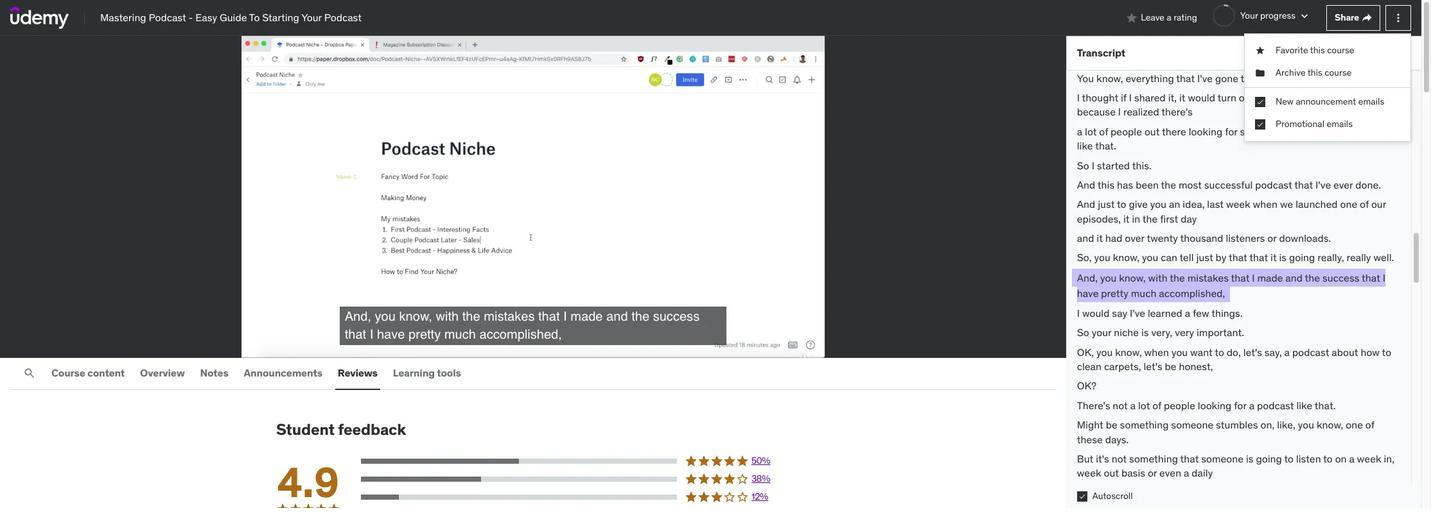 Task type: describe. For each thing, give the bounding box(es) containing it.
and inside video player region
[[606, 309, 628, 324]]

a right the on
[[1349, 453, 1355, 466]]

been
[[1136, 179, 1159, 191]]

ever
[[1334, 179, 1353, 191]]

announcement
[[1296, 96, 1356, 107]]

not inside but it's not something that someone is going to listen to on a week in, week out basis or even a daily
[[1112, 453, 1127, 466]]

leave
[[1141, 11, 1165, 23]]

course
[[51, 367, 85, 380]]

autoscroll
[[1093, 491, 1133, 503]]

leave a rating
[[1141, 11, 1197, 23]]

38% button
[[361, 473, 790, 486]]

0 vertical spatial is
[[1279, 251, 1287, 264]]

12%
[[752, 491, 768, 503]]

your progress button
[[1213, 5, 1311, 27]]

have inside video player region
[[377, 328, 405, 342]]

actions image
[[1392, 11, 1405, 24]]

out inside but it's not something that someone is going to listen to on a week in, week out basis or even a daily
[[1104, 467, 1119, 480]]

you up say
[[1100, 272, 1117, 285]]

easy
[[195, 11, 217, 24]]

and it had over twenty thousand listeners or downloads. button
[[1077, 231, 1401, 246]]

someone inside but it's not something that someone is going to listen to on a week in, week out basis or even a daily
[[1201, 453, 1244, 466]]

it's
[[1096, 453, 1109, 466]]

it inside i thought if i shared it, it would turn out to be a really good podcast because i realized there's
[[1179, 91, 1186, 104]]

might be something someone stumbles on, like, you know, one of these days.
[[1077, 419, 1375, 446]]

you inside video player region
[[375, 309, 396, 324]]

through.
[[1241, 72, 1280, 85]]

be inside i thought if i shared it, it would turn out to be a really good podcast because i realized there's
[[1268, 91, 1280, 104]]

accomplished, inside video player region
[[480, 328, 562, 342]]

xsmall image inside favorite this course button
[[1255, 44, 1266, 57]]

you
[[1077, 72, 1094, 85]]

daily
[[1192, 467, 1213, 480]]

student feedback
[[276, 420, 406, 440]]

so, you know, you can tell just by that that it is going really, really well.
[[1077, 251, 1394, 264]]

much inside video player region
[[444, 328, 476, 342]]

but
[[1077, 453, 1094, 466]]

a lot of people out there looking for self-help podcast, you know, stuff like that.
[[1077, 125, 1394, 152]]

but it's not something that someone is going to listen to on a week in, week out basis or even a daily
[[1077, 453, 1395, 480]]

you right ok,
[[1097, 346, 1113, 359]]

xsmall image inside sidebar dialog
[[1077, 492, 1087, 503]]

episodes,
[[1077, 212, 1121, 225]]

there
[[1162, 125, 1186, 138]]

that. inside a lot of people out there looking for self-help podcast, you know, stuff like that.
[[1095, 139, 1116, 152]]

and for and just to give you an idea, last week when we launched one of our episodes, it in the first day
[[1077, 198, 1096, 211]]

ok,
[[1077, 346, 1094, 359]]

course content
[[51, 367, 125, 380]]

on,
[[1261, 419, 1275, 432]]

made inside video player region
[[571, 309, 603, 324]]

is inside but it's not something that someone is going to listen to on a week in, week out basis or even a daily
[[1246, 453, 1254, 466]]

know, down the over
[[1113, 251, 1140, 264]]

new
[[1276, 96, 1294, 107]]

like inside a lot of people out there looking for self-help podcast, you know, stuff like that.
[[1077, 139, 1093, 152]]

archive this course button
[[1245, 62, 1411, 85]]

overview button
[[138, 358, 187, 389]]

you right so,
[[1094, 251, 1111, 264]]

1 horizontal spatial like
[[1297, 399, 1313, 412]]

1 horizontal spatial really
[[1347, 251, 1371, 264]]

a left few
[[1185, 307, 1191, 320]]

1 vertical spatial people
[[1164, 399, 1196, 412]]

reviews
[[338, 367, 378, 380]]

1 horizontal spatial that.
[[1315, 399, 1336, 412]]

0 vertical spatial not
[[1113, 399, 1128, 412]]

new announcement emails
[[1276, 96, 1385, 107]]

know, up say
[[1119, 272, 1146, 285]]

so your niche is very, very important.
[[1077, 327, 1244, 339]]

a left daily
[[1184, 467, 1189, 480]]

listeners
[[1226, 232, 1265, 245]]

help
[[1261, 125, 1281, 138]]

is inside "button"
[[1142, 327, 1149, 339]]

pretty inside video player region
[[409, 328, 441, 342]]

and, you know, with the mistakes that i made and the success that i have pretty much accomplished, inside video player region
[[345, 309, 700, 342]]

podcast up we
[[1255, 179, 1292, 191]]

how
[[1361, 346, 1380, 359]]

about
[[1332, 346, 1358, 359]]

be inside might be something someone stumbles on, like, you know, one of these days.
[[1106, 419, 1118, 432]]

turn
[[1218, 91, 1237, 104]]

a left rating
[[1167, 11, 1172, 23]]

it,
[[1168, 91, 1177, 104]]

have inside button
[[1077, 287, 1099, 300]]

days.
[[1105, 433, 1129, 446]]

mastering podcast -  easy guide to starting your podcast
[[100, 11, 362, 24]]

for for self-
[[1225, 125, 1238, 138]]

our
[[1371, 198, 1386, 211]]

made inside button
[[1257, 272, 1283, 285]]

of inside a lot of people out there looking for self-help podcast, you know, stuff like that.
[[1099, 125, 1108, 138]]

and just to give you an idea, last week when we launched one of our episodes, it in the first day
[[1077, 198, 1386, 225]]

so i started this. button
[[1077, 158, 1401, 173]]

so for so i started this.
[[1077, 159, 1089, 172]]

listen
[[1296, 453, 1321, 466]]

2 horizontal spatial week
[[1357, 453, 1382, 466]]

ok, you know, when you want to do, let's say, a podcast about how to clean carpets, let's be honest, button
[[1077, 345, 1401, 374]]

i would say i've learned a few things.
[[1077, 307, 1243, 320]]

downloads.
[[1279, 232, 1331, 245]]

your inside dropdown button
[[1240, 10, 1258, 21]]

out inside a lot of people out there looking for self-help podcast, you know, stuff like that.
[[1145, 125, 1160, 138]]

share
[[1335, 12, 1359, 23]]

ok? button
[[1077, 379, 1401, 394]]

this for and
[[1098, 179, 1115, 191]]

leave a rating button
[[1126, 2, 1197, 33]]

you inside and just to give you an idea, last week when we launched one of our episodes, it in the first day
[[1150, 198, 1167, 211]]

few
[[1193, 307, 1209, 320]]

done.
[[1356, 179, 1381, 191]]

when inside and just to give you an idea, last week when we launched one of our episodes, it in the first day
[[1253, 198, 1278, 211]]

favorite this course button
[[1245, 39, 1411, 62]]

so for so your niche is very, very important.
[[1077, 327, 1089, 339]]

success inside video player region
[[653, 309, 700, 324]]

2 vertical spatial week
[[1077, 467, 1101, 480]]

in
[[1132, 212, 1140, 225]]

podcast inside i thought if i shared it, it would turn out to be a really good podcast because i realized there's
[[1343, 91, 1380, 104]]

course for favorite this course
[[1327, 44, 1355, 56]]

so your niche is very, very important. button
[[1077, 326, 1401, 340]]

or inside button
[[1268, 232, 1277, 245]]

favorite
[[1276, 44, 1308, 56]]

udemy image
[[10, 7, 69, 29]]

0 vertical spatial emails
[[1359, 96, 1385, 107]]

small image
[[1298, 10, 1311, 22]]

everything
[[1126, 72, 1174, 85]]

2 horizontal spatial i've
[[1316, 179, 1331, 191]]

this for archive
[[1308, 67, 1323, 78]]

the inside and just to give you an idea, last week when we launched one of our episodes, it in the first day
[[1143, 212, 1158, 225]]

to
[[249, 11, 260, 24]]

0 horizontal spatial let's
[[1144, 360, 1163, 373]]

a right there's at bottom right
[[1130, 399, 1136, 412]]

and inside button
[[1286, 272, 1303, 285]]

favorite this course
[[1276, 44, 1355, 56]]

xsmall image inside archive this course "button"
[[1255, 67, 1266, 79]]

know, inside button
[[1097, 72, 1123, 85]]

50%
[[752, 455, 771, 467]]

podcast inside ok, you know, when you want to do, let's say, a podcast about how to clean carpets, let's be honest,
[[1292, 346, 1329, 359]]

share button
[[1327, 5, 1381, 31]]

this.
[[1132, 159, 1152, 172]]

progress bar slider
[[8, 317, 1059, 333]]

niche
[[1114, 327, 1139, 339]]

1 vertical spatial would
[[1082, 307, 1110, 320]]

very,
[[1152, 327, 1173, 339]]

thought
[[1082, 91, 1119, 104]]

when inside ok, you know, when you want to do, let's say, a podcast about how to clean carpets, let's be honest,
[[1145, 346, 1169, 359]]

want
[[1190, 346, 1213, 359]]

but it's not something that someone is going to listen to on a week in, week out basis or even a daily button
[[1077, 452, 1401, 481]]

mistakes inside and, you know, with the mistakes that i made and the success that i have pretty much accomplished, button
[[1188, 272, 1229, 285]]

0 vertical spatial going
[[1289, 251, 1315, 264]]

search image
[[23, 367, 36, 380]]

ok, you know, when you want to do, let's say, a podcast about how to clean carpets, let's be honest,
[[1077, 346, 1392, 373]]

really inside i thought if i shared it, it would turn out to be a really good podcast because i realized there's
[[1290, 91, 1315, 104]]

reviews button
[[335, 358, 380, 389]]

transcript
[[1077, 47, 1126, 59]]

rating
[[1174, 11, 1197, 23]]

give
[[1129, 198, 1148, 211]]

had
[[1105, 232, 1123, 245]]

this for favorite
[[1310, 44, 1325, 56]]

most
[[1179, 179, 1202, 191]]

1 vertical spatial just
[[1196, 251, 1213, 264]]

to left do,
[[1215, 346, 1224, 359]]

feedback
[[338, 420, 406, 440]]

you inside might be something someone stumbles on, like, you know, one of these days.
[[1298, 419, 1314, 432]]

and it had over twenty thousand listeners or downloads.
[[1077, 232, 1331, 245]]

it inside and just to give you an idea, last week when we launched one of our episodes, it in the first day
[[1124, 212, 1130, 225]]

content
[[87, 367, 125, 380]]

mistakes inside video player region
[[484, 309, 535, 324]]

learning tools
[[393, 367, 461, 380]]

to inside i thought if i shared it, it would turn out to be a really good podcast because i realized there's
[[1256, 91, 1266, 104]]



Task type: vqa. For each thing, say whether or not it's contained in the screenshot.
topmost Courses
no



Task type: locate. For each thing, give the bounding box(es) containing it.
might
[[1077, 419, 1104, 432]]

you right like, at the bottom right
[[1298, 419, 1314, 432]]

xsmall image
[[1255, 44, 1266, 57], [1255, 67, 1266, 79], [1255, 97, 1266, 107], [1255, 120, 1266, 130]]

1 vertical spatial success
[[653, 309, 700, 324]]

you left can
[[1142, 251, 1159, 264]]

1 horizontal spatial is
[[1246, 453, 1254, 466]]

1 vertical spatial accomplished,
[[480, 328, 562, 342]]

or left even
[[1148, 467, 1157, 480]]

with inside button
[[1148, 272, 1168, 285]]

of inside might be something someone stumbles on, like, you know, one of these days.
[[1366, 419, 1375, 432]]

not right it's
[[1112, 453, 1127, 466]]

0 horizontal spatial podcast
[[149, 11, 186, 24]]

0 vertical spatial looking
[[1189, 125, 1223, 138]]

0 horizontal spatial your
[[301, 11, 322, 24]]

1 vertical spatial like
[[1297, 399, 1313, 412]]

0 vertical spatial and
[[1077, 179, 1096, 191]]

0 vertical spatial let's
[[1244, 346, 1262, 359]]

xsmall image down through.
[[1255, 97, 1266, 107]]

something up days.
[[1120, 419, 1169, 432]]

course inside "button"
[[1325, 67, 1352, 78]]

first
[[1160, 212, 1178, 225]]

1 vertical spatial pretty
[[409, 328, 441, 342]]

have up learning
[[377, 328, 405, 342]]

course down favorite this course button
[[1325, 67, 1352, 78]]

0 vertical spatial and,
[[1077, 272, 1098, 285]]

you down very
[[1172, 346, 1188, 359]]

carpets,
[[1104, 360, 1141, 373]]

podcast right good
[[1343, 91, 1380, 104]]

i thought if i shared it, it would turn out to be a really good podcast because i realized there's
[[1077, 91, 1380, 118]]

with inside video player region
[[436, 309, 459, 324]]

0 vertical spatial mistakes
[[1188, 272, 1229, 285]]

of inside and just to give you an idea, last week when we launched one of our episodes, it in the first day
[[1360, 198, 1369, 211]]

a down because
[[1077, 125, 1083, 138]]

know, up carpets,
[[1115, 346, 1142, 359]]

not
[[1113, 399, 1128, 412], [1112, 453, 1127, 466]]

you inside a lot of people out there looking for self-help podcast, you know, stuff like that.
[[1325, 125, 1341, 138]]

week
[[1226, 198, 1251, 211], [1357, 453, 1382, 466], [1077, 467, 1101, 480]]

started
[[1097, 159, 1130, 172]]

0 vertical spatial be
[[1268, 91, 1280, 104]]

would inside i thought if i shared it, it would turn out to be a really good podcast because i realized there's
[[1188, 91, 1215, 104]]

0 vertical spatial and, you know, with the mistakes that i made and the success that i have pretty much accomplished,
[[1077, 272, 1386, 300]]

like up so i started this. on the top of page
[[1077, 139, 1093, 152]]

you know, everything that i've gone through.
[[1077, 72, 1280, 85]]

lot down carpets,
[[1138, 399, 1150, 412]]

1 horizontal spatial let's
[[1244, 346, 1262, 359]]

0 vertical spatial really
[[1290, 91, 1315, 104]]

something inside but it's not something that someone is going to listen to on a week in, week out basis or even a daily
[[1129, 453, 1178, 466]]

1 vertical spatial really
[[1347, 251, 1371, 264]]

emails down new announcement emails
[[1327, 118, 1353, 130]]

0 vertical spatial out
[[1239, 91, 1254, 104]]

to inside and just to give you an idea, last week when we launched one of our episodes, it in the first day
[[1117, 198, 1127, 211]]

xsmall image inside share button
[[1362, 13, 1372, 23]]

and inside and just to give you an idea, last week when we launched one of our episodes, it in the first day
[[1077, 198, 1096, 211]]

lot
[[1085, 125, 1097, 138], [1138, 399, 1150, 412]]

know, up the on
[[1317, 419, 1344, 432]]

out left there
[[1145, 125, 1160, 138]]

archive this course
[[1276, 67, 1352, 78]]

1 vertical spatial for
[[1234, 399, 1247, 412]]

let's right carpets,
[[1144, 360, 1163, 373]]

be
[[1268, 91, 1280, 104], [1165, 360, 1177, 373], [1106, 419, 1118, 432]]

course up archive this course "button"
[[1327, 44, 1355, 56]]

so inside "button"
[[1077, 327, 1089, 339]]

1 so from the top
[[1077, 159, 1089, 172]]

and right go to next lecture image
[[1077, 179, 1096, 191]]

0 vertical spatial pretty
[[1101, 287, 1129, 300]]

when left we
[[1253, 198, 1278, 211]]

and, inside video player region
[[345, 309, 371, 324]]

realized
[[1124, 106, 1159, 118]]

that inside but it's not something that someone is going to listen to on a week in, week out basis or even a daily
[[1180, 453, 1199, 466]]

a inside a lot of people out there looking for self-help podcast, you know, stuff like that.
[[1077, 125, 1083, 138]]

0 vertical spatial and
[[1077, 232, 1094, 245]]

going inside but it's not something that someone is going to listen to on a week in, week out basis or even a daily
[[1256, 453, 1282, 466]]

notes
[[200, 367, 228, 380]]

1 horizontal spatial week
[[1226, 198, 1251, 211]]

and for and this has been the most successful podcast that i've ever done.
[[1077, 179, 1096, 191]]

have down so,
[[1077, 287, 1099, 300]]

0 vertical spatial for
[[1225, 125, 1238, 138]]

4 xsmall image from the top
[[1255, 120, 1266, 130]]

out right turn
[[1239, 91, 1254, 104]]

something up even
[[1129, 453, 1178, 466]]

ok?
[[1077, 380, 1097, 393]]

looking for people
[[1198, 399, 1232, 412]]

that inside button
[[1176, 72, 1195, 85]]

1 vertical spatial so
[[1077, 327, 1089, 339]]

2 and from the top
[[1077, 198, 1096, 211]]

for inside a lot of people out there looking for self-help podcast, you know, stuff like that.
[[1225, 125, 1238, 138]]

podcast
[[149, 11, 186, 24], [324, 11, 362, 24]]

i
[[1077, 91, 1080, 104], [1129, 91, 1132, 104], [1118, 106, 1121, 118], [1092, 159, 1095, 172], [1252, 272, 1255, 285], [1383, 272, 1386, 285], [1077, 307, 1080, 320], [563, 309, 567, 324], [370, 328, 373, 342]]

something inside might be something someone stumbles on, like, you know, one of these days.
[[1120, 419, 1169, 432]]

week down "and this has been the most successful podcast that i've ever done." button
[[1226, 198, 1251, 211]]

0 vertical spatial would
[[1188, 91, 1215, 104]]

with up tools
[[436, 309, 459, 324]]

accomplished, inside button
[[1159, 287, 1225, 300]]

i've left gone
[[1197, 72, 1213, 85]]

guide
[[220, 11, 247, 24]]

0 vertical spatial accomplished,
[[1159, 287, 1225, 300]]

lot inside a lot of people out there looking for self-help podcast, you know, stuff like that.
[[1085, 125, 1097, 138]]

this inside button
[[1098, 179, 1115, 191]]

just left by
[[1196, 251, 1213, 264]]

very
[[1175, 327, 1194, 339]]

1 horizontal spatial your
[[1240, 10, 1258, 21]]

so left your
[[1077, 327, 1089, 339]]

1 vertical spatial week
[[1357, 453, 1382, 466]]

with down can
[[1148, 272, 1168, 285]]

or
[[1268, 232, 1277, 245], [1148, 467, 1157, 480]]

0 vertical spatial that.
[[1095, 139, 1116, 152]]

know, left stuff
[[1344, 125, 1371, 138]]

and, inside button
[[1077, 272, 1098, 285]]

of
[[1099, 125, 1108, 138], [1360, 198, 1369, 211], [1153, 399, 1162, 412], [1366, 419, 1375, 432]]

pretty inside and, you know, with the mistakes that i made and the success that i have pretty much accomplished, button
[[1101, 287, 1129, 300]]

success inside and, you know, with the mistakes that i made and the success that i have pretty much accomplished, button
[[1323, 272, 1360, 285]]

0 horizontal spatial and,
[[345, 309, 371, 324]]

know, inside ok, you know, when you want to do, let's say, a podcast about how to clean carpets, let's be honest,
[[1115, 346, 1142, 359]]

can
[[1161, 251, 1177, 264]]

one down ever
[[1340, 198, 1358, 211]]

and inside button
[[1077, 232, 1094, 245]]

1 horizontal spatial and,
[[1077, 272, 1098, 285]]

i've left ever
[[1316, 179, 1331, 191]]

learning
[[393, 367, 435, 380]]

xsmall image up through.
[[1255, 44, 1266, 57]]

honest,
[[1179, 360, 1213, 373]]

i've inside button
[[1197, 72, 1213, 85]]

so, you know, you can tell just by that that it is going really, really well. button
[[1077, 251, 1401, 265]]

1 horizontal spatial people
[[1164, 399, 1196, 412]]

looking up might be something someone stumbles on, like, you know, one of these days.
[[1198, 399, 1232, 412]]

you know, everything that i've gone through. button
[[1077, 71, 1401, 85]]

2 horizontal spatial out
[[1239, 91, 1254, 104]]

people inside a lot of people out there looking for self-help podcast, you know, stuff like that.
[[1111, 125, 1142, 138]]

is down the might be something someone stumbles on, like, you know, one of these days. button
[[1246, 453, 1254, 466]]

0 horizontal spatial really
[[1290, 91, 1315, 104]]

1 and from the top
[[1077, 179, 1096, 191]]

0 vertical spatial like
[[1077, 139, 1093, 152]]

starting
[[262, 11, 299, 24]]

that.
[[1095, 139, 1116, 152], [1315, 399, 1336, 412]]

just
[[1098, 198, 1115, 211], [1196, 251, 1213, 264]]

0 horizontal spatial lot
[[1085, 125, 1097, 138]]

self-
[[1240, 125, 1261, 138]]

2 vertical spatial out
[[1104, 467, 1119, 480]]

1 horizontal spatial success
[[1323, 272, 1360, 285]]

to down through.
[[1256, 91, 1266, 104]]

would
[[1188, 91, 1215, 104], [1082, 307, 1110, 320]]

2 vertical spatial and
[[606, 309, 628, 324]]

be down through.
[[1268, 91, 1280, 104]]

1 horizontal spatial mistakes
[[1188, 272, 1229, 285]]

go to next lecture image
[[1047, 187, 1068, 208]]

like up "listen"
[[1297, 399, 1313, 412]]

so i started this.
[[1077, 159, 1152, 172]]

0 vertical spatial just
[[1098, 198, 1115, 211]]

-
[[189, 11, 193, 24]]

know,
[[1097, 72, 1123, 85], [1344, 125, 1371, 138], [1113, 251, 1140, 264], [1119, 272, 1146, 285], [399, 309, 432, 324], [1115, 346, 1142, 359], [1317, 419, 1344, 432]]

1 vertical spatial and, you know, with the mistakes that i made and the success that i have pretty much accomplished,
[[345, 309, 700, 342]]

2 horizontal spatial be
[[1268, 91, 1280, 104]]

or inside but it's not something that someone is going to listen to on a week in, week out basis or even a daily
[[1148, 467, 1157, 480]]

looking for there
[[1189, 125, 1223, 138]]

be inside ok, you know, when you want to do, let's say, a podcast about how to clean carpets, let's be honest,
[[1165, 360, 1177, 373]]

one inside and just to give you an idea, last week when we launched one of our episodes, it in the first day
[[1340, 198, 1358, 211]]

really
[[1290, 91, 1315, 104], [1347, 251, 1371, 264]]

this inside button
[[1310, 44, 1325, 56]]

2 xsmall image from the top
[[1255, 67, 1266, 79]]

0 horizontal spatial week
[[1077, 467, 1101, 480]]

going
[[1289, 251, 1315, 264], [1256, 453, 1282, 466]]

when down 'so your niche is very, very important.'
[[1145, 346, 1169, 359]]

one inside might be something someone stumbles on, like, you know, one of these days.
[[1346, 419, 1363, 432]]

0 vertical spatial success
[[1323, 272, 1360, 285]]

a inside ok, you know, when you want to do, let's say, a podcast about how to clean carpets, let's be honest,
[[1285, 346, 1290, 359]]

week inside and just to give you an idea, last week when we launched one of our episodes, it in the first day
[[1226, 198, 1251, 211]]

2 podcast from the left
[[324, 11, 362, 24]]

these
[[1077, 433, 1103, 446]]

podcast right starting
[[324, 11, 362, 24]]

0 horizontal spatial with
[[436, 309, 459, 324]]

1 horizontal spatial be
[[1165, 360, 1177, 373]]

sidebar dialog
[[1066, 36, 1422, 509]]

0 horizontal spatial people
[[1111, 125, 1142, 138]]

out inside i thought if i shared it, it would turn out to be a really good podcast because i realized there's
[[1239, 91, 1254, 104]]

progress
[[1260, 10, 1296, 21]]

0 horizontal spatial much
[[444, 328, 476, 342]]

stuff
[[1373, 125, 1394, 138]]

0 horizontal spatial have
[[377, 328, 405, 342]]

not right there's at bottom right
[[1113, 399, 1128, 412]]

know, inside video player region
[[399, 309, 432, 324]]

really left well.
[[1347, 251, 1371, 264]]

course inside button
[[1327, 44, 1355, 56]]

know, inside a lot of people out there looking for self-help podcast, you know, stuff like that.
[[1344, 125, 1371, 138]]

learning tools button
[[390, 358, 464, 389]]

a inside i thought if i shared it, it would turn out to be a really good podcast because i realized there's
[[1282, 91, 1288, 104]]

or right listeners
[[1268, 232, 1277, 245]]

have
[[1077, 287, 1099, 300], [377, 328, 405, 342]]

0 horizontal spatial emails
[[1327, 118, 1353, 130]]

and up episodes,
[[1077, 198, 1096, 211]]

i would say i've learned a few things. button
[[1077, 306, 1401, 321]]

you up reviews
[[375, 309, 396, 324]]

1 vertical spatial that.
[[1315, 399, 1336, 412]]

xsmall image left the 'autoscroll'
[[1077, 492, 1087, 503]]

1 horizontal spatial and, you know, with the mistakes that i made and the success that i have pretty much accomplished,
[[1077, 272, 1386, 300]]

someone inside might be something someone stumbles on, like, you know, one of these days.
[[1171, 419, 1214, 432]]

0 vertical spatial someone
[[1171, 419, 1214, 432]]

1 podcast from the left
[[149, 11, 186, 24]]

so,
[[1077, 251, 1092, 264]]

out down it's
[[1104, 467, 1119, 480]]

1 horizontal spatial much
[[1131, 287, 1157, 300]]

a right say,
[[1285, 346, 1290, 359]]

close transcript sidebar image
[[1399, 47, 1411, 60]]

0 vertical spatial people
[[1111, 125, 1142, 138]]

this down the favorite this course
[[1308, 67, 1323, 78]]

is down downloads.
[[1279, 251, 1287, 264]]

much up tools
[[444, 328, 476, 342]]

would up your
[[1082, 307, 1110, 320]]

shared
[[1135, 91, 1166, 104]]

and, you know, with the mistakes that i made and the success that i have pretty much accomplished, inside button
[[1077, 272, 1386, 300]]

this left has
[[1098, 179, 1115, 191]]

0 horizontal spatial pretty
[[409, 328, 441, 342]]

1 horizontal spatial or
[[1268, 232, 1277, 245]]

2 horizontal spatial is
[[1279, 251, 1287, 264]]

1 vertical spatial let's
[[1144, 360, 1163, 373]]

1 horizontal spatial i've
[[1197, 72, 1213, 85]]

1 horizontal spatial podcast
[[324, 11, 362, 24]]

38%
[[752, 473, 770, 485]]

lot down because
[[1085, 125, 1097, 138]]

1 vertical spatial made
[[571, 309, 603, 324]]

well.
[[1374, 251, 1394, 264]]

looking inside a lot of people out there looking for self-help podcast, you know, stuff like that.
[[1189, 125, 1223, 138]]

would left turn
[[1188, 91, 1215, 104]]

twenty
[[1147, 232, 1178, 245]]

i've
[[1197, 72, 1213, 85], [1316, 179, 1331, 191], [1130, 307, 1146, 320]]

learned
[[1148, 307, 1183, 320]]

this up archive this course
[[1310, 44, 1325, 56]]

much up i would say i've learned a few things.
[[1131, 287, 1157, 300]]

0 horizontal spatial going
[[1256, 453, 1282, 466]]

be up days.
[[1106, 419, 1118, 432]]

your right starting
[[301, 11, 322, 24]]

it inside button
[[1097, 232, 1103, 245]]

to left give
[[1117, 198, 1127, 211]]

1 xsmall image from the top
[[1255, 44, 1266, 57]]

be left the "honest,"
[[1165, 360, 1177, 373]]

podcast up on,
[[1257, 399, 1294, 412]]

important.
[[1197, 327, 1244, 339]]

just inside and just to give you an idea, last week when we launched one of our episodes, it in the first day
[[1098, 198, 1115, 211]]

1 horizontal spatial when
[[1253, 198, 1278, 211]]

0 vertical spatial i've
[[1197, 72, 1213, 85]]

much
[[1131, 287, 1157, 300], [444, 328, 476, 342]]

that. up the started
[[1095, 139, 1116, 152]]

is left the very,
[[1142, 327, 1149, 339]]

know, inside might be something someone stumbles on, like, you know, one of these days.
[[1317, 419, 1344, 432]]

0 vertical spatial with
[[1148, 272, 1168, 285]]

basis
[[1122, 467, 1145, 480]]

that
[[1176, 72, 1195, 85], [1295, 179, 1313, 191], [1229, 251, 1247, 264], [1250, 251, 1268, 264], [1231, 272, 1250, 285], [1362, 272, 1381, 285], [538, 309, 560, 324], [345, 328, 366, 342], [1180, 453, 1199, 466]]

0 horizontal spatial accomplished,
[[480, 328, 562, 342]]

much inside and, you know, with the mistakes that i made and the success that i have pretty much accomplished, button
[[1131, 287, 1157, 300]]

podcast,
[[1283, 125, 1323, 138]]

to left the on
[[1324, 453, 1333, 466]]

3 xsmall image from the top
[[1255, 97, 1266, 107]]

i've right say
[[1130, 307, 1146, 320]]

to right how
[[1382, 346, 1392, 359]]

promotional emails
[[1276, 118, 1353, 130]]

stumbles
[[1216, 419, 1258, 432]]

people down the "honest,"
[[1164, 399, 1196, 412]]

someone up daily
[[1201, 453, 1244, 466]]

people down realized
[[1111, 125, 1142, 138]]

things.
[[1212, 307, 1243, 320]]

xsmall image
[[1362, 13, 1372, 23], [1077, 492, 1087, 503]]

podcast left - on the top of page
[[149, 11, 186, 24]]

archive
[[1276, 67, 1306, 78]]

going down on,
[[1256, 453, 1282, 466]]

going down downloads.
[[1289, 251, 1315, 264]]

0 vertical spatial one
[[1340, 198, 1358, 211]]

course for archive this course
[[1325, 67, 1352, 78]]

pretty
[[1101, 287, 1129, 300], [409, 328, 441, 342]]

looking right there
[[1189, 125, 1223, 138]]

0 horizontal spatial and
[[606, 309, 628, 324]]

for down 'ok?' 'button' on the bottom right of page
[[1234, 399, 1247, 412]]

1 horizontal spatial with
[[1148, 272, 1168, 285]]

1 horizontal spatial emails
[[1359, 96, 1385, 107]]

for for a
[[1234, 399, 1247, 412]]

1 horizontal spatial have
[[1077, 287, 1099, 300]]

student
[[276, 420, 335, 440]]

do,
[[1227, 346, 1241, 359]]

promotional
[[1276, 118, 1325, 130]]

a down 'ok?' 'button' on the bottom right of page
[[1249, 399, 1255, 412]]

video player region
[[0, 36, 1068, 358]]

really left good
[[1290, 91, 1315, 104]]

announcements button
[[241, 358, 325, 389]]

a
[[1167, 11, 1172, 23], [1282, 91, 1288, 104], [1077, 125, 1083, 138], [1185, 307, 1191, 320], [1285, 346, 1290, 359], [1130, 399, 1136, 412], [1249, 399, 1255, 412], [1349, 453, 1355, 466], [1184, 467, 1189, 480]]

0 horizontal spatial xsmall image
[[1077, 492, 1087, 503]]

0 horizontal spatial success
[[653, 309, 700, 324]]

1 vertical spatial be
[[1165, 360, 1177, 373]]

0 vertical spatial much
[[1131, 287, 1157, 300]]

1 horizontal spatial just
[[1196, 251, 1213, 264]]

this inside "button"
[[1308, 67, 1323, 78]]

week down but
[[1077, 467, 1101, 480]]

0 horizontal spatial i've
[[1130, 307, 1146, 320]]

notes button
[[198, 358, 231, 389]]

1 vertical spatial or
[[1148, 467, 1157, 480]]

podcast left about
[[1292, 346, 1329, 359]]

thousand
[[1180, 232, 1224, 245]]

emails up stuff
[[1359, 96, 1385, 107]]

a down archive
[[1282, 91, 1288, 104]]

xsmall image right share
[[1362, 13, 1372, 23]]

podcast
[[1343, 91, 1380, 104], [1255, 179, 1292, 191], [1292, 346, 1329, 359], [1257, 399, 1294, 412]]

2 so from the top
[[1077, 327, 1089, 339]]

and, you know, with the mistakes that i made and the success that i have pretty much accomplished,
[[1077, 272, 1386, 300], [345, 309, 700, 342]]

1 vertical spatial one
[[1346, 419, 1363, 432]]

small image
[[1126, 11, 1138, 24]]

1 vertical spatial someone
[[1201, 453, 1244, 466]]

that. up the on
[[1315, 399, 1336, 412]]

0 horizontal spatial out
[[1104, 467, 1119, 480]]

you left an on the top
[[1150, 198, 1167, 211]]

0 horizontal spatial made
[[571, 309, 603, 324]]

pretty up say
[[1101, 287, 1129, 300]]

1 horizontal spatial accomplished,
[[1159, 287, 1225, 300]]

clean
[[1077, 360, 1102, 373]]

there's
[[1162, 106, 1193, 118]]

0 horizontal spatial is
[[1142, 327, 1149, 339]]

the
[[1161, 179, 1176, 191], [1143, 212, 1158, 225], [1170, 272, 1185, 285], [1305, 272, 1320, 285], [462, 309, 480, 324], [632, 309, 650, 324]]

really,
[[1318, 251, 1344, 264]]

0 horizontal spatial mistakes
[[484, 309, 535, 324]]

1 vertical spatial this
[[1308, 67, 1323, 78]]

like,
[[1277, 419, 1296, 432]]

50% button
[[361, 455, 790, 468]]

0 horizontal spatial when
[[1145, 346, 1169, 359]]

your progress
[[1240, 10, 1296, 21]]

2 vertical spatial be
[[1106, 419, 1118, 432]]

someone down there's not a lot of people looking for a podcast like that.
[[1171, 419, 1214, 432]]

1 vertical spatial when
[[1145, 346, 1169, 359]]

to left "listen"
[[1284, 453, 1294, 466]]

say,
[[1265, 346, 1282, 359]]

there's not a lot of people looking for a podcast like that. button
[[1077, 399, 1401, 413]]

so inside button
[[1077, 159, 1089, 172]]

and, up reviews
[[345, 309, 371, 324]]

0 horizontal spatial and, you know, with the mistakes that i made and the success that i have pretty much accomplished,
[[345, 309, 700, 342]]

pretty up learning tools
[[409, 328, 441, 342]]

lot inside there's not a lot of people looking for a podcast like that. button
[[1138, 399, 1150, 412]]

and this has been the most successful podcast that i've ever done.
[[1077, 179, 1381, 191]]

1 horizontal spatial and
[[1077, 232, 1094, 245]]



